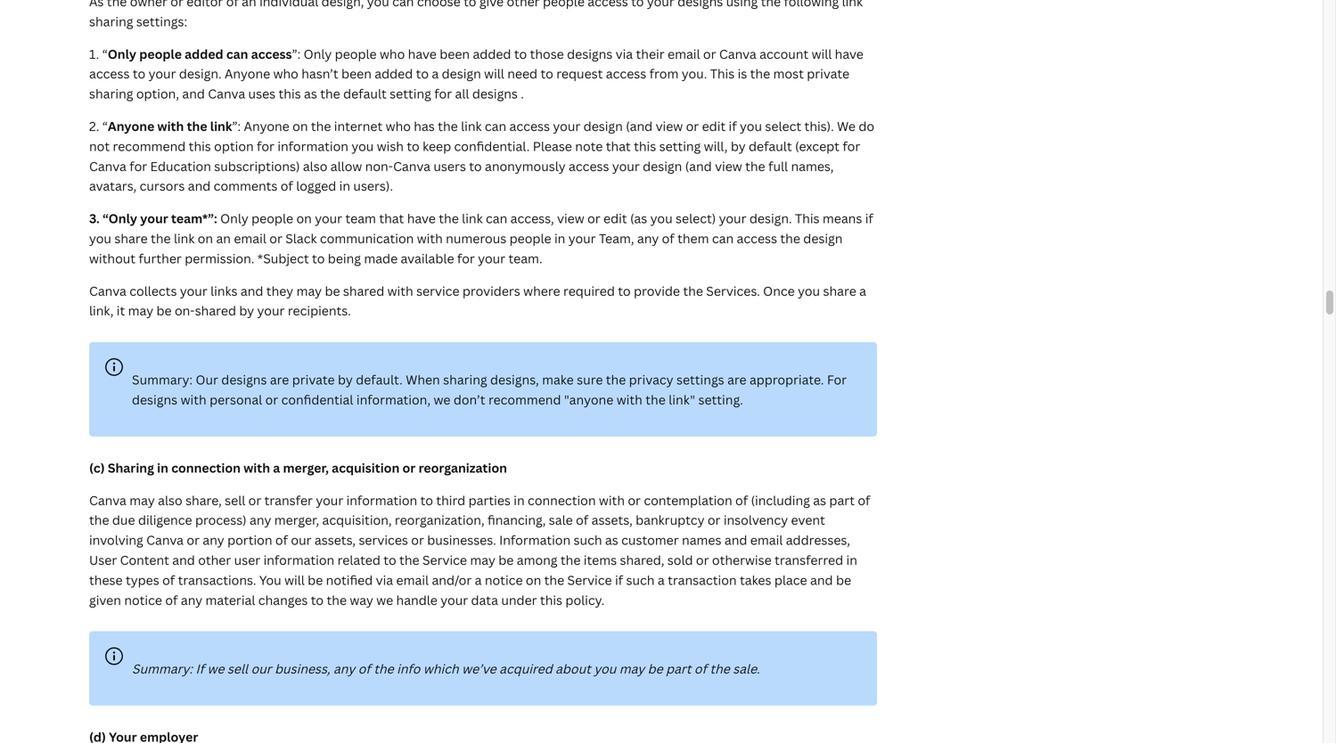 Task type: vqa. For each thing, say whether or not it's contained in the screenshot.
Transaction
yes



Task type: locate. For each thing, give the bounding box(es) containing it.
you left select
[[740, 118, 762, 135]]

people inside as the owner or editor of an individual design, you can choose to give other people access to your designs using the following link sharing settings:
[[543, 0, 585, 10]]

insolvency
[[724, 512, 788, 529]]

have inside only people on your team that have the link can access, view or edit (as you select) your design. this means if you share the link on an email or slack communication with numerous people in your team, any of them can access the design without further permission. *subject to being made available for your team.
[[407, 210, 436, 227]]

1 horizontal spatial design.
[[750, 210, 792, 227]]

reorganization,
[[395, 512, 485, 529]]

1 horizontal spatial we
[[377, 592, 393, 609]]

sharing inside summary: our designs are private by default. when sharing designs, make sure the privacy settings are appropriate. for designs with personal or confidential information, we don't recommend "anyone with the link" setting.
[[443, 372, 487, 388]]

1 horizontal spatial private
[[807, 65, 850, 82]]

1 vertical spatial default
[[749, 138, 792, 155]]

in
[[339, 178, 350, 195], [555, 230, 566, 247], [157, 460, 169, 477], [514, 492, 525, 509], [847, 552, 858, 569]]

canva up link,
[[89, 283, 127, 299]]

0 horizontal spatial connection
[[171, 460, 241, 477]]

0 horizontal spatial ":
[[232, 118, 241, 135]]

1 vertical spatial merger,
[[274, 512, 319, 529]]

email down insolvency
[[751, 532, 783, 549]]

" right "2."
[[102, 118, 108, 135]]

0 horizontal spatial shared
[[195, 302, 236, 319]]

addresses,
[[786, 532, 851, 549]]

1 horizontal spatial connection
[[528, 492, 596, 509]]

any down 'transactions.'
[[181, 592, 203, 609]]

2 horizontal spatial we
[[434, 391, 451, 408]]

this).
[[805, 118, 834, 135]]

0 vertical spatial connection
[[171, 460, 241, 477]]

1 vertical spatial this
[[795, 210, 820, 227]]

this inside canva may also share, sell or transfer your information to third parties in connection with or contemplation of (including as part of the due diligence process) any merger, acquisition, reorganization, financing, sale of assets, bankruptcy or insolvency event involving canva or any portion of our assets, services or businesses. information such as customer names and email addresses, user content and other user information related to the service may be among the items shared, sold or otherwise transferred in these types of transactions. you will be notified via email and/or a notice on the service if such a transaction takes place and be given notice of any material changes to the way we handle your data under this policy.
[[540, 592, 563, 609]]

anyone right "2."
[[108, 118, 155, 135]]

": inside ": anyone on the internet who has the link can access your design (and view or edit if you select this). we do not recommend this option for information you wish to keep confidential. please note that this setting will, by default (except for canva for education subscriptions) also allow non-canva users to anonymously access your design (and view the full names, avatars, cursors and comments of logged in users).
[[232, 118, 241, 135]]

sharing inside as the owner or editor of an individual design, you can choose to give other people access to your designs using the following link sharing settings:
[[89, 13, 133, 30]]

sharing up "2."
[[89, 85, 133, 102]]

the right provide
[[683, 283, 704, 299]]

services.
[[707, 283, 760, 299]]

been right "hasn't"
[[342, 65, 372, 82]]

summary: for summary: if we sell our business, any of the info which we've acquired about you may be part of the sale.
[[132, 661, 193, 678]]

2 horizontal spatial added
[[473, 45, 511, 62]]

1 summary: from the top
[[132, 372, 193, 388]]

edit inside only people on your team that have the link can access, view or edit (as you select) your design. this means if you share the link on an email or slack communication with numerous people in your team, any of them can access the design without further permission. *subject to being made available for your team.
[[604, 210, 627, 227]]

recommend inside summary: our designs are private by default. when sharing designs, make sure the privacy settings are appropriate. for designs with personal or confidential information, we don't recommend "anyone with the link" setting.
[[489, 391, 561, 408]]

people inside ": only people who have been added to those designs via their email or canva account will have access to your design. anyone who hasn't been added to a design will need to request access from you. this is the most private sharing option, and canva uses this as the default setting for all designs .
[[335, 45, 377, 62]]

private
[[807, 65, 850, 82], [292, 372, 335, 388]]

(including
[[751, 492, 810, 509]]

2 horizontal spatial only
[[304, 45, 332, 62]]

all
[[455, 85, 469, 102]]

0 vertical spatial notice
[[485, 572, 523, 589]]

2 horizontal spatial as
[[813, 492, 827, 509]]

view down from
[[656, 118, 683, 135]]

on
[[293, 118, 308, 135], [296, 210, 312, 227], [198, 230, 213, 247], [526, 572, 542, 589]]

1 horizontal spatial assets,
[[592, 512, 633, 529]]

design
[[442, 65, 481, 82], [584, 118, 623, 135], [643, 158, 682, 175], [804, 230, 843, 247]]

design inside only people on your team that have the link can access, view or edit (as you select) your design. this means if you share the link on an email or slack communication with numerous people in your team, any of them can access the design without further permission. *subject to being made available for your team.
[[804, 230, 843, 247]]

2 are from the left
[[728, 372, 747, 388]]

0 horizontal spatial such
[[574, 532, 602, 549]]

1 vertical spatial as
[[813, 492, 827, 509]]

in inside only people on your team that have the link can access, view or edit (as you select) your design. this means if you share the link on an email or slack communication with numerous people in your team, any of them can access the design without further permission. *subject to being made available for your team.
[[555, 230, 566, 247]]

" right "1."
[[102, 45, 108, 62]]

we inside summary: our designs are private by default. when sharing designs, make sure the privacy settings are appropriate. for designs with personal or confidential information, we don't recommend "anyone with the link" setting.
[[434, 391, 451, 408]]

and right "option,"
[[182, 85, 205, 102]]

the up once
[[781, 230, 801, 247]]

appropriate.
[[750, 372, 824, 388]]

0 vertical spatial information
[[278, 138, 349, 155]]

1 horizontal spatial such
[[626, 572, 655, 589]]

1 horizontal spatial shared
[[343, 283, 385, 299]]

that inside only people on your team that have the link can access, view or edit (as you select) your design. this means if you share the link on an email or slack communication with numerous people in your team, any of them can access the design without further permission. *subject to being made available for your team.
[[379, 210, 404, 227]]

be left notified
[[308, 572, 323, 589]]

0 horizontal spatial notice
[[124, 592, 162, 609]]

link right following
[[842, 0, 863, 10]]

personal
[[210, 391, 262, 408]]

our left business,
[[251, 661, 272, 678]]

anyone inside ": anyone on the internet who has the link can access your design (and view or edit if you select this). we do not recommend this option for information you wish to keep confidential. please note that this setting will, by default (except for canva for education subscriptions) also allow non-canva users to anonymously access your design (and view the full names, avatars, cursors and comments of logged in users).
[[244, 118, 290, 135]]

private up confidential
[[292, 372, 335, 388]]

may up due
[[130, 492, 155, 509]]

an inside as the owner or editor of an individual design, you can choose to give other people access to your designs using the following link sharing settings:
[[242, 0, 257, 10]]

by inside canva collects your links and they may be shared with service providers where required to provide the services. once you share a link, it may be on-shared by your recipients.
[[239, 302, 254, 319]]

1 vertical spatial via
[[376, 572, 393, 589]]

service
[[423, 552, 467, 569], [568, 572, 612, 589]]

and/or
[[432, 572, 472, 589]]

canva
[[720, 45, 757, 62], [208, 85, 245, 102], [89, 158, 127, 175], [393, 158, 431, 175], [89, 283, 127, 299], [89, 492, 127, 509], [146, 532, 184, 549]]

0 horizontal spatial are
[[270, 372, 289, 388]]

link inside ": anyone on the internet who has the link can access your design (and view or edit if you select this). we do not recommend this option for information you wish to keep confidential. please note that this setting will, by default (except for canva for education subscriptions) also allow non-canva users to anonymously access your design (and view the full names, avatars, cursors and comments of logged in users).
[[461, 118, 482, 135]]

part inside canva may also share, sell or transfer your information to third parties in connection with or contemplation of (including as part of the due diligence process) any merger, acquisition, reorganization, financing, sale of assets, bankruptcy or insolvency event involving canva or any portion of our assets, services or businesses. information such as customer names and email addresses, user content and other user information related to the service may be among the items shared, sold or otherwise transferred in these types of transactions. you will be notified via email and/or a notice on the service if such a transaction takes place and be given notice of any material changes to the way we handle your data under this policy.
[[830, 492, 855, 509]]

education
[[150, 158, 211, 175]]

link up confidential. on the top of page
[[461, 118, 482, 135]]

request
[[557, 65, 603, 82]]

who up the uses
[[273, 65, 299, 82]]

otherwise
[[712, 552, 772, 569]]

view right access, at the left top of page
[[557, 210, 585, 227]]

0 horizontal spatial private
[[292, 372, 335, 388]]

with inside canva collects your links and they may be shared with service providers where required to provide the services. once you share a link, it may be on-shared by your recipients.
[[388, 283, 413, 299]]

2. " anyone with the link
[[89, 118, 232, 135]]

any down (as
[[637, 230, 659, 247]]

canva down 'diligence'
[[146, 532, 184, 549]]

will inside canva may also share, sell or transfer your information to third parties in connection with or contemplation of (including as part of the due diligence process) any merger, acquisition, reorganization, financing, sale of assets, bankruptcy or insolvency event involving canva or any portion of our assets, services or businesses. information such as customer names and email addresses, user content and other user information related to the service may be among the items shared, sold or otherwise transferred in these types of transactions. you will be notified via email and/or a notice on the service if such a transaction takes place and be given notice of any material changes to the way we handle your data under this policy.
[[285, 572, 305, 589]]

setting left will,
[[660, 138, 701, 155]]

or
[[171, 0, 184, 10], [704, 45, 717, 62], [686, 118, 699, 135], [588, 210, 601, 227], [270, 230, 283, 247], [265, 391, 278, 408], [403, 460, 416, 477], [249, 492, 262, 509], [628, 492, 641, 509], [708, 512, 721, 529], [187, 532, 200, 549], [411, 532, 424, 549], [696, 552, 709, 569]]

any
[[637, 230, 659, 247], [250, 512, 271, 529], [203, 532, 224, 549], [181, 592, 203, 609], [333, 661, 355, 678]]

0 vertical spatial sell
[[225, 492, 245, 509]]

once
[[763, 283, 795, 299]]

email inside only people on your team that have the link can access, view or edit (as you select) your design. this means if you share the link on an email or slack communication with numerous people in your team, any of them can access the design without further permission. *subject to being made available for your team.
[[234, 230, 267, 247]]

0 vertical spatial merger,
[[283, 460, 329, 477]]

1 vertical spatial setting
[[660, 138, 701, 155]]

0 vertical spatial if
[[729, 118, 737, 135]]

1 horizontal spatial setting
[[660, 138, 701, 155]]

share,
[[186, 492, 222, 509]]

please
[[533, 138, 572, 155]]

": inside ": only people who have been added to those designs via their email or canva account will have access to your design. anyone who hasn't been added to a design will need to request access from you. this is the most private sharing option, and canva uses this as the default setting for all designs .
[[292, 45, 301, 62]]

merger, inside canva may also share, sell or transfer your information to third parties in connection with or contemplation of (including as part of the due diligence process) any merger, acquisition, reorganization, financing, sale of assets, bankruptcy or insolvency event involving canva or any portion of our assets, services or businesses. information such as customer names and email addresses, user content and other user information related to the service may be among the items shared, sold or otherwise transferred in these types of transactions. you will be notified via email and/or a notice on the service if such a transaction takes place and be given notice of any material changes to the way we handle your data under this policy.
[[274, 512, 319, 529]]

1 horizontal spatial if
[[729, 118, 737, 135]]

2 vertical spatial as
[[605, 532, 619, 549]]

to down has
[[407, 138, 420, 155]]

on inside canva may also share, sell or transfer your information to third parties in connection with or contemplation of (including as part of the due diligence process) any merger, acquisition, reorganization, financing, sale of assets, bankruptcy or insolvency event involving canva or any portion of our assets, services or businesses. information such as customer names and email addresses, user content and other user information related to the service may be among the items shared, sold or otherwise transferred in these types of transactions. you will be notified via email and/or a notice on the service if such a transaction takes place and be given notice of any material changes to the way we handle your data under this policy.
[[526, 572, 542, 589]]

if down the items
[[615, 572, 623, 589]]

information inside ": anyone on the internet who has the link can access your design (and view or edit if you select this). we do not recommend this option for information you wish to keep confidential. please note that this setting will, by default (except for canva for education subscriptions) also allow non-canva users to anonymously access your design (and view the full names, avatars, cursors and comments of logged in users).
[[278, 138, 349, 155]]

share right once
[[824, 283, 857, 299]]

will
[[812, 45, 832, 62], [484, 65, 505, 82], [285, 572, 305, 589]]

view
[[656, 118, 683, 135], [715, 158, 743, 175], [557, 210, 585, 227]]

communication
[[320, 230, 414, 247]]

0 vertical spatial default
[[343, 85, 387, 102]]

to right the users
[[469, 158, 482, 175]]

2 vertical spatial will
[[285, 572, 305, 589]]

by right will,
[[731, 138, 746, 155]]

if
[[196, 661, 204, 678]]

if
[[729, 118, 737, 135], [866, 210, 874, 227], [615, 572, 623, 589]]

are up setting.
[[728, 372, 747, 388]]

and down education
[[188, 178, 211, 195]]

0 vertical spatial share
[[114, 230, 148, 247]]

you right (as
[[651, 210, 673, 227]]

business,
[[275, 661, 330, 678]]

design. down full
[[750, 210, 792, 227]]

via down related
[[376, 572, 393, 589]]

part up addresses,
[[830, 492, 855, 509]]

if left select
[[729, 118, 737, 135]]

this inside ": only people who have been added to those designs via their email or canva account will have access to your design. anyone who hasn't been added to a design will need to request access from you. this is the most private sharing option, and canva uses this as the default setting for all designs .
[[710, 65, 735, 82]]

with inside canva may also share, sell or transfer your information to third parties in connection with or contemplation of (including as part of the due diligence process) any merger, acquisition, reorganization, financing, sale of assets, bankruptcy or insolvency event involving canva or any portion of our assets, services or businesses. information such as customer names and email addresses, user content and other user information related to the service may be among the items shared, sold or otherwise transferred in these types of transactions. you will be notified via email and/or a notice on the service if such a transaction takes place and be given notice of any material changes to the way we handle your data under this policy.
[[599, 492, 625, 509]]

1 vertical spatial connection
[[528, 492, 596, 509]]

such up the items
[[574, 532, 602, 549]]

permission.
[[185, 250, 254, 267]]

0 horizontal spatial (and
[[626, 118, 653, 135]]

this left is
[[710, 65, 735, 82]]

further
[[139, 250, 182, 267]]

for down numerous
[[457, 250, 475, 267]]

summary: inside summary: our designs are private by default. when sharing designs, make sure the privacy settings are appropriate. for designs with personal or confidential information, we don't recommend "anyone with the link" setting.
[[132, 372, 193, 388]]

0 vertical spatial by
[[731, 138, 746, 155]]

this left means
[[795, 210, 820, 227]]

acquisition
[[332, 460, 400, 477]]

access down "1."
[[89, 65, 130, 82]]

or up "you."
[[704, 45, 717, 62]]

setting inside ": anyone on the internet who has the link can access your design (and view or edit if you select this). we do not recommend this option for information you wish to keep confidential. please note that this setting will, by default (except for canva for education subscriptions) also allow non-canva users to anonymously access your design (and view the full names, avatars, cursors and comments of logged in users).
[[660, 138, 701, 155]]

also inside canva may also share, sell or transfer your information to third parties in connection with or contemplation of (including as part of the due diligence process) any merger, acquisition, reorganization, financing, sale of assets, bankruptcy or insolvency event involving canva or any portion of our assets, services or businesses. information such as customer names and email addresses, user content and other user information related to the service may be among the items shared, sold or otherwise transferred in these types of transactions. you will be notified via email and/or a notice on the service if such a transaction takes place and be given notice of any material changes to the way we handle your data under this policy.
[[158, 492, 183, 509]]

summary: for summary: our designs are private by default. when sharing designs, make sure the privacy settings are appropriate. for designs with personal or confidential information, we don't recommend "anyone with the link" setting.
[[132, 372, 193, 388]]

information up the allow at the left of page
[[278, 138, 349, 155]]

due
[[112, 512, 135, 529]]

added
[[185, 45, 223, 62], [473, 45, 511, 62], [375, 65, 413, 82]]

will right account
[[812, 45, 832, 62]]

1 horizontal spatial only
[[220, 210, 249, 227]]

added up internet
[[375, 65, 413, 82]]

to up has
[[416, 65, 429, 82]]

1 vertical spatial "
[[102, 118, 108, 135]]

this
[[279, 85, 301, 102], [189, 138, 211, 155], [634, 138, 657, 155], [540, 592, 563, 609]]

other right the give
[[507, 0, 540, 10]]

2 " from the top
[[102, 118, 108, 135]]

0 vertical spatial view
[[656, 118, 683, 135]]

if inside only people on your team that have the link can access, view or edit (as you select) your design. this means if you share the link on an email or slack communication with numerous people in your team, any of them can access the design without further permission. *subject to being made available for your team.
[[866, 210, 874, 227]]

any down the process)
[[203, 532, 224, 549]]

share down "only
[[114, 230, 148, 247]]

2 horizontal spatial will
[[812, 45, 832, 62]]

access up request
[[588, 0, 628, 10]]

made
[[364, 250, 398, 267]]

0 horizontal spatial default
[[343, 85, 387, 102]]

1 vertical spatial recommend
[[489, 391, 561, 408]]

can inside ": anyone on the internet who has the link can access your design (and view or edit if you select this). we do not recommend this option for information you wish to keep confidential. please note that this setting will, by default (except for canva for education subscriptions) also allow non-canva users to anonymously access your design (and view the full names, avatars, cursors and comments of logged in users).
[[485, 118, 507, 135]]

0 vertical spatial design.
[[179, 65, 222, 82]]

1 horizontal spatial will
[[484, 65, 505, 82]]

setting.
[[699, 391, 744, 408]]

design. down 1. " only people added can access
[[179, 65, 222, 82]]

1 vertical spatial sharing
[[89, 85, 133, 102]]

" for only
[[102, 45, 108, 62]]

*subject
[[257, 250, 309, 267]]

our
[[291, 532, 312, 549], [251, 661, 272, 678]]

1 vertical spatial notice
[[124, 592, 162, 609]]

assets,
[[592, 512, 633, 529], [315, 532, 356, 549]]

(except
[[795, 138, 840, 155]]

of inside only people on your team that have the link can access, view or edit (as you select) your design. this means if you share the link on an email or slack communication with numerous people in your team, any of them can access the design without further permission. *subject to being made available for your team.
[[662, 230, 675, 247]]

0 vertical spatial that
[[606, 138, 631, 155]]

1 vertical spatial also
[[158, 492, 183, 509]]

1 vertical spatial private
[[292, 372, 335, 388]]

0 horizontal spatial this
[[710, 65, 735, 82]]

such
[[574, 532, 602, 549], [626, 572, 655, 589]]

diligence
[[138, 512, 192, 529]]

or inside ": anyone on the internet who has the link can access your design (and view or edit if you select this). we do not recommend this option for information you wish to keep confidential. please note that this setting will, by default (except for canva for education subscriptions) also allow non-canva users to anonymously access your design (and view the full names, avatars, cursors and comments of logged in users).
[[686, 118, 699, 135]]

or inside ": only people who have been added to those designs via their email or canva account will have access to your design. anyone who hasn't been added to a design will need to request access from you. this is the most private sharing option, and canva uses this as the default setting for all designs .
[[704, 45, 717, 62]]

link inside as the owner or editor of an individual design, you can choose to give other people access to your designs using the following link sharing settings:
[[842, 0, 863, 10]]

1 " from the top
[[102, 45, 108, 62]]

your inside as the owner or editor of an individual design, you can choose to give other people access to your designs using the following link sharing settings:
[[647, 0, 675, 10]]

may right about
[[620, 661, 645, 678]]

access down their
[[606, 65, 647, 82]]

by down permission.
[[239, 302, 254, 319]]

setting up has
[[390, 85, 431, 102]]

1 horizontal spatial by
[[338, 372, 353, 388]]

2 horizontal spatial by
[[731, 138, 746, 155]]

the left the items
[[561, 552, 581, 569]]

logged
[[296, 178, 336, 195]]

": only people who have been added to those designs via their email or canva account will have access to your design. anyone who hasn't been added to a design will need to request access from you. this is the most private sharing option, and canva uses this as the default setting for all designs .
[[89, 45, 864, 102]]

your inside ": only people who have been added to those designs via their email or canva account will have access to your design. anyone who hasn't been added to a design will need to request access from you. this is the most private sharing option, and canva uses this as the default setting for all designs .
[[149, 65, 176, 82]]

2 vertical spatial we
[[207, 661, 224, 678]]

1 horizontal spatial ":
[[292, 45, 301, 62]]

users
[[434, 158, 466, 175]]

of right (including
[[858, 492, 871, 509]]

2 vertical spatial if
[[615, 572, 623, 589]]

content
[[120, 552, 169, 569]]

0 vertical spatial will
[[812, 45, 832, 62]]

1 vertical spatial part
[[666, 661, 692, 678]]

providers
[[463, 283, 521, 299]]

2 summary: from the top
[[132, 661, 193, 678]]

as up event
[[813, 492, 827, 509]]

design up note
[[584, 118, 623, 135]]

are
[[270, 372, 289, 388], [728, 372, 747, 388]]

for left all
[[434, 85, 452, 102]]

available
[[401, 250, 454, 267]]

0 vertical spatial ":
[[292, 45, 301, 62]]

or up transaction
[[696, 552, 709, 569]]

1 horizontal spatial as
[[605, 532, 619, 549]]

to up 'need' at the top left of page
[[514, 45, 527, 62]]

we
[[837, 118, 856, 135]]

sharing
[[108, 460, 154, 477]]

comments
[[214, 178, 278, 195]]

shared down links
[[195, 302, 236, 319]]

who inside ": anyone on the internet who has the link can access your design (and view or edit if you select this). we do not recommend this option for information you wish to keep confidential. please note that this setting will, by default (except for canva for education subscriptions) also allow non-canva users to anonymously access your design (and view the full names, avatars, cursors and comments of logged in users).
[[386, 118, 411, 135]]

0 horizontal spatial setting
[[390, 85, 431, 102]]

user
[[234, 552, 261, 569]]

1 horizontal spatial other
[[507, 0, 540, 10]]

in up where
[[555, 230, 566, 247]]

1 vertical spatial such
[[626, 572, 655, 589]]

(and
[[626, 118, 653, 135], [685, 158, 712, 175]]

who up internet
[[380, 45, 405, 62]]

names,
[[791, 158, 834, 175]]

1 vertical spatial that
[[379, 210, 404, 227]]

" for anyone
[[102, 118, 108, 135]]

email
[[668, 45, 701, 62], [234, 230, 267, 247], [751, 532, 783, 549], [396, 572, 429, 589]]

0 horizontal spatial other
[[198, 552, 231, 569]]

and inside ": only people who have been added to those designs via their email or canva account will have access to your design. anyone who hasn't been added to a design will need to request access from you. this is the most private sharing option, and canva uses this as the default setting for all designs .
[[182, 85, 205, 102]]

can inside as the owner or editor of an individual design, you can choose to give other people access to your designs using the following link sharing settings:
[[393, 0, 414, 10]]

0 vertical spatial setting
[[390, 85, 431, 102]]

portion
[[227, 532, 272, 549]]

using
[[726, 0, 758, 10]]

also inside ": anyone on the internet who has the link can access your design (and view or edit if you select this). we do not recommend this option for information you wish to keep confidential. please note that this setting will, by default (except for canva for education subscriptions) also allow non-canva users to anonymously access your design (and view the full names, avatars, cursors and comments of logged in users).
[[303, 158, 328, 175]]

0 horizontal spatial if
[[615, 572, 623, 589]]

share inside only people on your team that have the link can access, view or edit (as you select) your design. this means if you share the link on an email or slack communication with numerous people in your team, any of them can access the design without further permission. *subject to being made available for your team.
[[114, 230, 148, 247]]

we inside canva may also share, sell or transfer your information to third parties in connection with or contemplation of (including as part of the due diligence process) any merger, acquisition, reorganization, financing, sale of assets, bankruptcy or insolvency event involving canva or any portion of our assets, services or businesses. information such as customer names and email addresses, user content and other user information related to the service may be among the items shared, sold or otherwise transferred in these types of transactions. you will be notified via email and/or a notice on the service if such a transaction takes place and be given notice of any material changes to the way we handle your data under this policy.
[[377, 592, 393, 609]]

your down cursors
[[140, 210, 168, 227]]

0 horizontal spatial as
[[304, 85, 317, 102]]

keep
[[423, 138, 451, 155]]

process)
[[195, 512, 247, 529]]

2 horizontal spatial view
[[715, 158, 743, 175]]

allow
[[331, 158, 362, 175]]

0 vertical spatial we
[[434, 391, 451, 408]]

sell up the process)
[[225, 492, 245, 509]]

give
[[480, 0, 504, 10]]

0 horizontal spatial edit
[[604, 210, 627, 227]]

for inside ": only people who have been added to those designs via their email or canva account will have access to your design. anyone who hasn't been added to a design will need to request access from you. this is the most private sharing option, and canva uses this as the default setting for all designs .
[[434, 85, 452, 102]]

summary: if we sell our business, any of the info which we've acquired about you may be part of the sale.
[[132, 661, 760, 678]]

0 vertical spatial as
[[304, 85, 317, 102]]

and
[[182, 85, 205, 102], [188, 178, 211, 195], [241, 283, 263, 299], [725, 532, 748, 549], [172, 552, 195, 569], [811, 572, 833, 589]]

and inside ": anyone on the internet who has the link can access your design (and view or edit if you select this). we do not recommend this option for information you wish to keep confidential. please note that this setting will, by default (except for canva for education subscriptions) also allow non-canva users to anonymously access your design (and view the full names, avatars, cursors and comments of logged in users).
[[188, 178, 211, 195]]

": for anyone with the link
[[232, 118, 241, 135]]

2 vertical spatial by
[[338, 372, 353, 388]]

0 vertical spatial service
[[423, 552, 467, 569]]

1 vertical spatial we
[[377, 592, 393, 609]]

default.
[[356, 372, 403, 388]]

other inside canva may also share, sell or transfer your information to third parties in connection with or contemplation of (including as part of the due diligence process) any merger, acquisition, reorganization, financing, sale of assets, bankruptcy or insolvency event involving canva or any portion of our assets, services or businesses. information such as customer names and email addresses, user content and other user information related to the service may be among the items shared, sold or otherwise transferred in these types of transactions. you will be notified via email and/or a notice on the service if such a transaction takes place and be given notice of any material changes to the way we handle your data under this policy.
[[198, 552, 231, 569]]

0 vertical spatial edit
[[702, 118, 726, 135]]

edit up team,
[[604, 210, 627, 227]]

2 vertical spatial who
[[386, 118, 411, 135]]

notice up under
[[485, 572, 523, 589]]

(and down will,
[[685, 158, 712, 175]]

anyone
[[225, 65, 270, 82], [108, 118, 155, 135], [244, 118, 290, 135]]

1 horizontal spatial edit
[[702, 118, 726, 135]]

2 vertical spatial information
[[264, 552, 335, 569]]

1 horizontal spatial are
[[728, 372, 747, 388]]

1 vertical spatial who
[[273, 65, 299, 82]]

on-
[[175, 302, 195, 319]]

or right personal
[[265, 391, 278, 408]]

notice
[[485, 572, 523, 589], [124, 592, 162, 609]]

this inside ": only people who have been added to those designs via their email or canva account will have access to your design. anyone who hasn't been added to a design will need to request access from you. this is the most private sharing option, and canva uses this as the default setting for all designs .
[[279, 85, 301, 102]]

choose
[[417, 0, 461, 10]]

reorganization
[[419, 460, 507, 477]]

setting inside ": only people who have been added to those designs via their email or canva account will have access to your design. anyone who hasn't been added to a design will need to request access from you. this is the most private sharing option, and canva uses this as the default setting for all designs .
[[390, 85, 431, 102]]

have up "available"
[[407, 210, 436, 227]]

your left team,
[[569, 230, 596, 247]]

access down note
[[569, 158, 610, 175]]

0 vertical spatial other
[[507, 0, 540, 10]]

link,
[[89, 302, 114, 319]]

view down will,
[[715, 158, 743, 175]]

0 vertical spatial this
[[710, 65, 735, 82]]

0 horizontal spatial will
[[285, 572, 305, 589]]



Task type: describe. For each thing, give the bounding box(es) containing it.
email inside ": only people who have been added to those designs via their email or canva account will have access to your design. anyone who hasn't been added to a design will need to request access from you. this is the most private sharing option, and canva uses this as the default setting for all designs .
[[668, 45, 701, 62]]

of inside as the owner or editor of an individual design, you can choose to give other people access to your designs using the following link sharing settings:
[[226, 0, 239, 10]]

and up otherwise
[[725, 532, 748, 549]]

(c) sharing in connection with a merger, acquisition or reorganization
[[89, 460, 507, 477]]

as inside ": only people who have been added to those designs via their email or canva account will have access to your design. anyone who hasn't been added to a design will need to request access from you. this is the most private sharing option, and canva uses this as the default setting for all designs .
[[304, 85, 317, 102]]

handle
[[396, 592, 438, 609]]

only inside only people on your team that have the link can access, view or edit (as you select) your design. this means if you share the link on an email or slack communication with numerous people in your team, any of them can access the design without further permission. *subject to being made available for your team.
[[220, 210, 249, 227]]

under
[[501, 592, 537, 609]]

may right it
[[128, 302, 153, 319]]

the left sale.
[[710, 661, 730, 678]]

anonymously
[[485, 158, 566, 175]]

by inside ": anyone on the internet who has the link can access your design (and view or edit if you select this). we do not recommend this option for information you wish to keep confidential. please note that this setting will, by default (except for canva for education subscriptions) also allow non-canva users to anonymously access your design (and view the full names, avatars, cursors and comments of logged in users).
[[731, 138, 746, 155]]

designs up personal
[[221, 372, 267, 388]]

other inside as the owner or editor of an individual design, you can choose to give other people access to your designs using the following link sharing settings:
[[507, 0, 540, 10]]

access inside as the owner or editor of an individual design, you can choose to give other people access to your designs using the following link sharing settings:
[[588, 0, 628, 10]]

via inside canva may also share, sell or transfer your information to third parties in connection with or contemplation of (including as part of the due diligence process) any merger, acquisition, reorganization, financing, sale of assets, bankruptcy or insolvency event involving canva or any portion of our assets, services or businesses. information such as customer names and email addresses, user content and other user information related to the service may be among the items shared, sold or otherwise transferred in these types of transactions. you will be notified via email and/or a notice on the service if such a transaction takes place and be given notice of any material changes to the way we handle your data under this policy.
[[376, 572, 393, 589]]

canva down the wish
[[393, 158, 431, 175]]

an inside only people on your team that have the link can access, view or edit (as you select) your design. this means if you share the link on an email or slack communication with numerous people in your team, any of them can access the design without further permission. *subject to being made available for your team.
[[216, 230, 231, 247]]

the down notified
[[327, 592, 347, 609]]

access up please
[[510, 118, 550, 135]]

email up handle
[[396, 572, 429, 589]]

a up transfer
[[273, 460, 280, 477]]

your down numerous
[[478, 250, 506, 267]]

canva left the uses
[[208, 85, 245, 102]]

by inside summary: our designs are private by default. when sharing designs, make sure the privacy settings are appropriate. for designs with personal or confidential information, we don't recommend "anyone with the link" setting.
[[338, 372, 353, 388]]

in inside ": anyone on the internet who has the link can access your design (and view or edit if you select this). we do not recommend this option for information you wish to keep confidential. please note that this setting will, by default (except for canva for education subscriptions) also allow non-canva users to anonymously access your design (and view the full names, avatars, cursors and comments of logged in users).
[[339, 178, 350, 195]]

confidential.
[[454, 138, 530, 155]]

the left info
[[374, 661, 394, 678]]

the up keep
[[438, 118, 458, 135]]

sale
[[549, 512, 573, 529]]

a down shared,
[[658, 572, 665, 589]]

canva up due
[[89, 492, 127, 509]]

1 horizontal spatial notice
[[485, 572, 523, 589]]

do
[[859, 118, 875, 135]]

any right business,
[[333, 661, 355, 678]]

to down 'services'
[[384, 552, 397, 569]]

1.
[[89, 45, 99, 62]]

option
[[214, 138, 254, 155]]

to inside canva collects your links and they may be shared with service providers where required to provide the services. once you share a link, it may be on-shared by your recipients.
[[618, 283, 631, 299]]

note
[[575, 138, 603, 155]]

on down "team*":"
[[198, 230, 213, 247]]

you right about
[[594, 661, 617, 678]]

"only
[[103, 210, 137, 227]]

1 vertical spatial shared
[[195, 302, 236, 319]]

your up the on-
[[180, 283, 208, 299]]

the up numerous
[[439, 210, 459, 227]]

0 horizontal spatial added
[[185, 45, 223, 62]]

and inside canva collects your links and they may be shared with service providers where required to provide the services. once you share a link, it may be on-shared by your recipients.
[[241, 283, 263, 299]]

acquired
[[500, 661, 553, 678]]

policy.
[[566, 592, 605, 609]]

(c)
[[89, 460, 105, 477]]

has
[[414, 118, 435, 135]]

full
[[769, 158, 788, 175]]

your down they
[[257, 302, 285, 319]]

designs,
[[490, 372, 539, 388]]

make
[[542, 372, 574, 388]]

the right sure
[[606, 372, 626, 388]]

on up "slack"
[[296, 210, 312, 227]]

transferred
[[775, 552, 844, 569]]

1 vertical spatial service
[[568, 572, 612, 589]]

connection inside canva may also share, sell or transfer your information to third parties in connection with or contemplation of (including as part of the due diligence process) any merger, acquisition, reorganization, financing, sale of assets, bankruptcy or insolvency event involving canva or any portion of our assets, services or businesses. information such as customer names and email addresses, user content and other user information related to the service may be among the items shared, sold or otherwise transferred in these types of transactions. you will be notified via email and/or a notice on the service if such a transaction takes place and be given notice of any material changes to the way we handle your data under this policy.
[[528, 492, 596, 509]]

material
[[206, 592, 255, 609]]

link up option
[[210, 118, 232, 135]]

this inside only people on your team that have the link can access, view or edit (as you select) your design. this means if you share the link on an email or slack communication with numerous people in your team, any of them can access the design without further permission. *subject to being made available for your team.
[[795, 210, 820, 227]]

info
[[397, 661, 420, 678]]

or inside summary: our designs are private by default. when sharing designs, make sure the privacy settings are appropriate. for designs with personal or confidential information, we don't recommend "anyone with the link" setting.
[[265, 391, 278, 408]]

private inside ": only people who have been added to those designs via their email or canva account will have access to your design. anyone who hasn't been added to a design will need to request access from you. this is the most private sharing option, and canva uses this as the default setting for all designs .
[[807, 65, 850, 82]]

sharing inside ": only people who have been added to those designs via their email or canva account will have access to your design. anyone who hasn't been added to a design will need to request access from you. this is the most private sharing option, and canva uses this as the default setting for all designs .
[[89, 85, 133, 102]]

sale.
[[733, 661, 760, 678]]

any inside only people on your team that have the link can access, view or edit (as you select) your design. this means if you share the link on an email or slack communication with numerous people in your team, any of them can access the design without further permission. *subject to being made available for your team.
[[637, 230, 659, 247]]

the down privacy
[[646, 391, 666, 408]]

design. inside only people on your team that have the link can access, view or edit (as you select) your design. this means if you share the link on an email or slack communication with numerous people in your team, any of them can access the design without further permission. *subject to being made available for your team.
[[750, 210, 792, 227]]

3. "only your team*":
[[89, 210, 217, 227]]

when
[[406, 372, 440, 388]]

access inside only people on your team that have the link can access, view or edit (as you select) your design. this means if you share the link on an email or slack communication with numerous people in your team, any of them can access the design without further permission. *subject to being made available for your team.
[[737, 230, 778, 247]]

account
[[760, 45, 809, 62]]

you.
[[682, 65, 707, 82]]

default inside ": only people who have been added to those designs via their email or canva account will have access to your design. anyone who hasn't been added to a design will need to request access from you. this is the most private sharing option, and canva uses this as the default setting for all designs .
[[343, 85, 387, 102]]

is
[[738, 65, 748, 82]]

0 horizontal spatial assets,
[[315, 532, 356, 549]]

types
[[126, 572, 159, 589]]

on inside ": anyone on the internet who has the link can access your design (and view or edit if you select this). we do not recommend this option for information you wish to keep confidential. please note that this setting will, by default (except for canva for education subscriptions) also allow non-canva users to anonymously access your design (and view the full names, avatars, cursors and comments of logged in users).
[[293, 118, 308, 135]]

will,
[[704, 138, 728, 155]]

their
[[636, 45, 665, 62]]

notified
[[326, 572, 373, 589]]

cursors
[[140, 178, 185, 195]]

contemplation
[[644, 492, 733, 509]]

people down "settings:"
[[139, 45, 182, 62]]

select
[[765, 118, 802, 135]]

hasn't
[[302, 65, 339, 82]]

avatars,
[[89, 178, 137, 195]]

acquisition,
[[322, 512, 392, 529]]

confidential
[[281, 391, 353, 408]]

be left among
[[499, 552, 514, 569]]

": anyone on the internet who has the link can access your design (and view or edit if you select this). we do not recommend this option for information you wish to keep confidential. please note that this setting will, by default (except for canva for education subscriptions) also allow non-canva users to anonymously access your design (and view the full names, avatars, cursors and comments of logged in users).
[[89, 118, 875, 195]]

in down addresses,
[[847, 552, 858, 569]]

with down "option,"
[[157, 118, 184, 135]]

via inside ": only people who have been added to those designs via their email or canva account will have access to your design. anyone who hasn't been added to a design will need to request access from you. this is the most private sharing option, and canva uses this as the default setting for all designs .
[[616, 45, 633, 62]]

or left transfer
[[249, 492, 262, 509]]

or up names
[[708, 512, 721, 529]]

links
[[211, 283, 238, 299]]

with down our
[[181, 391, 207, 408]]

design inside ": only people who have been added to those designs via their email or canva account will have access to your design. anyone who hasn't been added to a design will need to request access from you. this is the most private sharing option, and canva uses this as the default setting for all designs .
[[442, 65, 481, 82]]

option,
[[136, 85, 179, 102]]

1 vertical spatial will
[[484, 65, 505, 82]]

and down the transferred
[[811, 572, 833, 589]]

only inside ": only people who have been added to those designs via their email or canva account will have access to your design. anyone who hasn't been added to a design will need to request access from you. this is the most private sharing option, and canva uses this as the default setting for all designs .
[[304, 45, 332, 62]]

0 horizontal spatial part
[[666, 661, 692, 678]]

private inside summary: our designs are private by default. when sharing designs, make sure the privacy settings are appropriate. for designs with personal or confidential information, we don't recommend "anyone with the link" setting.
[[292, 372, 335, 388]]

your up acquisition,
[[316, 492, 344, 509]]

to down the 'those'
[[541, 65, 554, 82]]

way
[[350, 592, 373, 609]]

given
[[89, 592, 121, 609]]

team.
[[509, 250, 543, 267]]

canva may also share, sell or transfer your information to third parties in connection with or contemplation of (including as part of the due diligence process) any merger, acquisition, reorganization, financing, sale of assets, bankruptcy or insolvency event involving canva or any portion of our assets, services or businesses. information such as customer names and email addresses, user content and other user information related to the service may be among the items shared, sold or otherwise transferred in these types of transactions. you will be notified via email and/or a notice on the service if such a transaction takes place and be given notice of any material changes to the way we handle your data under this policy.
[[89, 492, 871, 609]]

recommend inside ": anyone on the internet who has the link can access your design (and view or edit if you select this). we do not recommend this option for information you wish to keep confidential. please note that this setting will, by default (except for canva for education subscriptions) also allow non-canva users to anonymously access your design (and view the full names, avatars, cursors and comments of logged in users).
[[113, 138, 186, 155]]

for
[[827, 372, 847, 388]]

be left the on-
[[156, 302, 172, 319]]

link down "team*":"
[[174, 230, 195, 247]]

the up further
[[151, 230, 171, 247]]

the inside canva collects your links and they may be shared with service providers where required to provide the services. once you share a link, it may be on-shared by your recipients.
[[683, 283, 704, 299]]

default inside ": anyone on the internet who has the link can access your design (and view or edit if you select this). we do not recommend this option for information you wish to keep confidential. please note that this setting will, by default (except for canva for education subscriptions) also allow non-canva users to anonymously access your design (and view the full names, avatars, cursors and comments of logged in users).
[[749, 138, 792, 155]]

team,
[[599, 230, 634, 247]]

or down reorganization,
[[411, 532, 424, 549]]

our inside canva may also share, sell or transfer your information to third parties in connection with or contemplation of (including as part of the due diligence process) any merger, acquisition, reorganization, financing, sale of assets, bankruptcy or insolvency event involving canva or any portion of our assets, services or businesses. information such as customer names and email addresses, user content and other user information related to the service may be among the items shared, sold or otherwise transferred in these types of transactions. you will be notified via email and/or a notice on the service if such a transaction takes place and be given notice of any material changes to the way we handle your data under this policy.
[[291, 532, 312, 549]]

canva inside canva collects your links and they may be shared with service providers where required to provide the services. once you share a link, it may be on-shared by your recipients.
[[89, 283, 127, 299]]

sell inside canva may also share, sell or transfer your information to third parties in connection with or contemplation of (including as part of the due diligence process) any merger, acquisition, reorganization, financing, sale of assets, bankruptcy or insolvency event involving canva or any portion of our assets, services or businesses. information such as customer names and email addresses, user content and other user information related to the service may be among the items shared, sold or otherwise transferred in these types of transactions. you will be notified via email and/or a notice on the service if such a transaction takes place and be given notice of any material changes to the way we handle your data under this policy.
[[225, 492, 245, 509]]

we've
[[462, 661, 496, 678]]

you down internet
[[352, 138, 374, 155]]

to right changes
[[311, 592, 324, 609]]

to inside only people on your team that have the link can access, view or edit (as you select) your design. this means if you share the link on an email or slack communication with numerous people in your team, any of them can access the design without further permission. *subject to being made available for your team.
[[312, 250, 325, 267]]

view inside only people on your team that have the link can access, view or edit (as you select) your design. this means if you share the link on an email or slack communication with numerous people in your team, any of them can access the design without further permission. *subject to being made available for your team.
[[557, 210, 585, 227]]

a inside ": only people who have been added to those designs via their email or canva account will have access to your design. anyone who hasn't been added to a design will need to request access from you. this is the most private sharing option, and canva uses this as the default setting for all designs .
[[432, 65, 439, 82]]

collects
[[130, 283, 177, 299]]

1. " only people added can access
[[89, 45, 292, 62]]

with inside only people on your team that have the link can access, view or edit (as you select) your design. this means if you share the link on an email or slack communication with numerous people in your team, any of them can access the design without further permission. *subject to being made available for your team.
[[417, 230, 443, 247]]

they
[[266, 283, 294, 299]]

": for only people added can access
[[292, 45, 301, 62]]

for up subscriptions)
[[257, 138, 275, 155]]

be right about
[[648, 661, 663, 678]]

those
[[530, 45, 564, 62]]

takes
[[740, 572, 772, 589]]

people up "slack"
[[252, 210, 293, 227]]

shared,
[[620, 552, 665, 569]]

slack
[[286, 230, 317, 247]]

third
[[436, 492, 466, 509]]

internet
[[334, 118, 383, 135]]

may up recipients. on the left top of the page
[[297, 283, 322, 299]]

team*":
[[171, 210, 217, 227]]

or up the *subject
[[270, 230, 283, 247]]

be up recipients. on the left top of the page
[[325, 283, 340, 299]]

this right note
[[634, 138, 657, 155]]

if inside canva may also share, sell or transfer your information to third parties in connection with or contemplation of (including as part of the due diligence process) any merger, acquisition, reorganization, financing, sale of assets, bankruptcy or insolvency event involving canva or any portion of our assets, services or businesses. information such as customer names and email addresses, user content and other user information related to the service may be among the items shared, sold or otherwise transferred in these types of transactions. you will be notified via email and/or a notice on the service if such a transaction takes place and be given notice of any material changes to the way we handle your data under this policy.
[[615, 572, 623, 589]]

of right "sale"
[[576, 512, 589, 529]]

have down choose
[[408, 45, 437, 62]]

which
[[423, 661, 459, 678]]

1 horizontal spatial (and
[[685, 158, 712, 175]]

designs inside as the owner or editor of an individual design, you can choose to give other people access to your designs using the following link sharing settings:
[[678, 0, 723, 10]]

information,
[[357, 391, 431, 408]]

only people on your team that have the link can access, view or edit (as you select) your design. this means if you share the link on an email or slack communication with numerous people in your team, any of them can access the design without further permission. *subject to being made available for your team.
[[89, 210, 874, 267]]

the left internet
[[311, 118, 331, 135]]

0 vertical spatial (and
[[626, 118, 653, 135]]

designs up request
[[567, 45, 613, 62]]

businesses.
[[427, 532, 496, 549]]

as
[[89, 0, 104, 10]]

to left the give
[[464, 0, 477, 10]]

the right is
[[751, 65, 771, 82]]

1 vertical spatial sell
[[227, 661, 248, 678]]

the down 'services'
[[400, 552, 420, 569]]

being
[[328, 250, 361, 267]]

with up transfer
[[244, 460, 270, 477]]

a up data
[[475, 572, 482, 589]]

you inside canva collects your links and they may be shared with service providers where required to provide the services. once you share a link, it may be on-shared by your recipients.
[[798, 283, 821, 299]]

your left team
[[315, 210, 343, 227]]

0 horizontal spatial been
[[342, 65, 372, 82]]

owner
[[130, 0, 168, 10]]

among
[[517, 552, 558, 569]]

to up reorganization,
[[421, 492, 433, 509]]

financing,
[[488, 512, 546, 529]]

that inside ": anyone on the internet who has the link can access your design (and view or edit if you select this). we do not recommend this option for information you wish to keep confidential. please note that this setting will, by default (except for canva for education subscriptions) also allow non-canva users to anonymously access your design (and view the full names, avatars, cursors and comments of logged in users).
[[606, 138, 631, 155]]

0 vertical spatial shared
[[343, 283, 385, 299]]

1 are from the left
[[270, 372, 289, 388]]

the left due
[[89, 512, 109, 529]]

of right types
[[162, 572, 175, 589]]

of inside ": anyone on the internet who has the link can access your design (and view or edit if you select this). we do not recommend this option for information you wish to keep confidential. please note that this setting will, by default (except for canva for education subscriptions) also allow non-canva users to anonymously access your design (and view the full names, avatars, cursors and comments of logged in users).
[[281, 178, 293, 195]]

team
[[346, 210, 376, 227]]

design. inside ": only people who have been added to those designs via their email or canva account will have access to your design. anyone who hasn't been added to a design will need to request access from you. this is the most private sharing option, and canva uses this as the default setting for all designs .
[[179, 65, 222, 82]]

sure
[[577, 372, 603, 388]]

link up numerous
[[462, 210, 483, 227]]

0 horizontal spatial only
[[108, 45, 136, 62]]

1 horizontal spatial been
[[440, 45, 470, 62]]

the left full
[[746, 158, 766, 175]]

to up "option,"
[[133, 65, 146, 82]]

the down among
[[545, 572, 565, 589]]

or inside as the owner or editor of an individual design, you can choose to give other people access to your designs using the following link sharing settings:
[[171, 0, 184, 10]]

people down access, at the left top of page
[[510, 230, 552, 247]]

you inside as the owner or editor of an individual design, you can choose to give other people access to your designs using the following link sharing settings:
[[367, 0, 389, 10]]

1 horizontal spatial added
[[375, 65, 413, 82]]

canva up avatars,
[[89, 158, 127, 175]]

with down privacy
[[617, 391, 643, 408]]

1 vertical spatial view
[[715, 158, 743, 175]]

may down businesses.
[[470, 552, 496, 569]]

1 horizontal spatial view
[[656, 118, 683, 135]]

in right sharing at bottom
[[157, 460, 169, 477]]

edit inside ": anyone on the internet who has the link can access your design (and view or edit if you select this). we do not recommend this option for information you wish to keep confidential. please note that this setting will, by default (except for canva for education subscriptions) also allow non-canva users to anonymously access your design (and view the full names, avatars, cursors and comments of logged in users).
[[702, 118, 726, 135]]

be down the transferred
[[836, 572, 852, 589]]

this up education
[[189, 138, 211, 155]]

the right as
[[107, 0, 127, 10]]

share inside canva collects your links and they may be shared with service providers where required to provide the services. once you share a link, it may be on-shared by your recipients.
[[824, 283, 857, 299]]

0 vertical spatial who
[[380, 45, 405, 62]]

designs up sharing at bottom
[[132, 391, 178, 408]]

access up the uses
[[251, 45, 292, 62]]

the up education
[[187, 118, 207, 135]]

for inside only people on your team that have the link can access, view or edit (as you select) your design. this means if you share the link on an email or slack communication with numerous people in your team, any of them can access the design without further permission. *subject to being made available for your team.
[[457, 250, 475, 267]]

as the owner or editor of an individual design, you can choose to give other people access to your designs using the following link sharing settings:
[[89, 0, 863, 30]]

0 horizontal spatial we
[[207, 661, 224, 678]]

privacy
[[629, 372, 674, 388]]

place
[[775, 572, 808, 589]]

anyone inside ": only people who have been added to those designs via their email or canva account will have access to your design. anyone who hasn't been added to a design will need to request access from you. this is the most private sharing option, and canva uses this as the default setting for all designs .
[[225, 65, 270, 82]]

(as
[[630, 210, 648, 227]]

a inside canva collects your links and they may be shared with service providers where required to provide the services. once you share a link, it may be on-shared by your recipients.
[[860, 283, 867, 299]]

if inside ": anyone on the internet who has the link can access your design (and view or edit if you select this). we do not recommend this option for information you wish to keep confidential. please note that this setting will, by default (except for canva for education subscriptions) also allow non-canva users to anonymously access your design (and view the full names, avatars, cursors and comments of logged in users).
[[729, 118, 737, 135]]

of left sale.
[[695, 661, 707, 678]]

0 horizontal spatial our
[[251, 661, 272, 678]]

for up cursors
[[130, 158, 147, 175]]

or up team,
[[588, 210, 601, 227]]

customer
[[622, 532, 679, 549]]

transactions.
[[178, 572, 256, 589]]

summary: our designs are private by default. when sharing designs, make sure the privacy settings are appropriate. for designs with personal or confidential information, we don't recommend "anyone with the link" setting.
[[132, 372, 847, 408]]

1 vertical spatial information
[[347, 492, 418, 509]]

have down following
[[835, 45, 864, 62]]

bankruptcy
[[636, 512, 705, 529]]

of right portion
[[275, 532, 288, 549]]

of up insolvency
[[736, 492, 748, 509]]

your right select)
[[719, 210, 747, 227]]

or right acquisition
[[403, 460, 416, 477]]

settings:
[[136, 13, 187, 30]]



